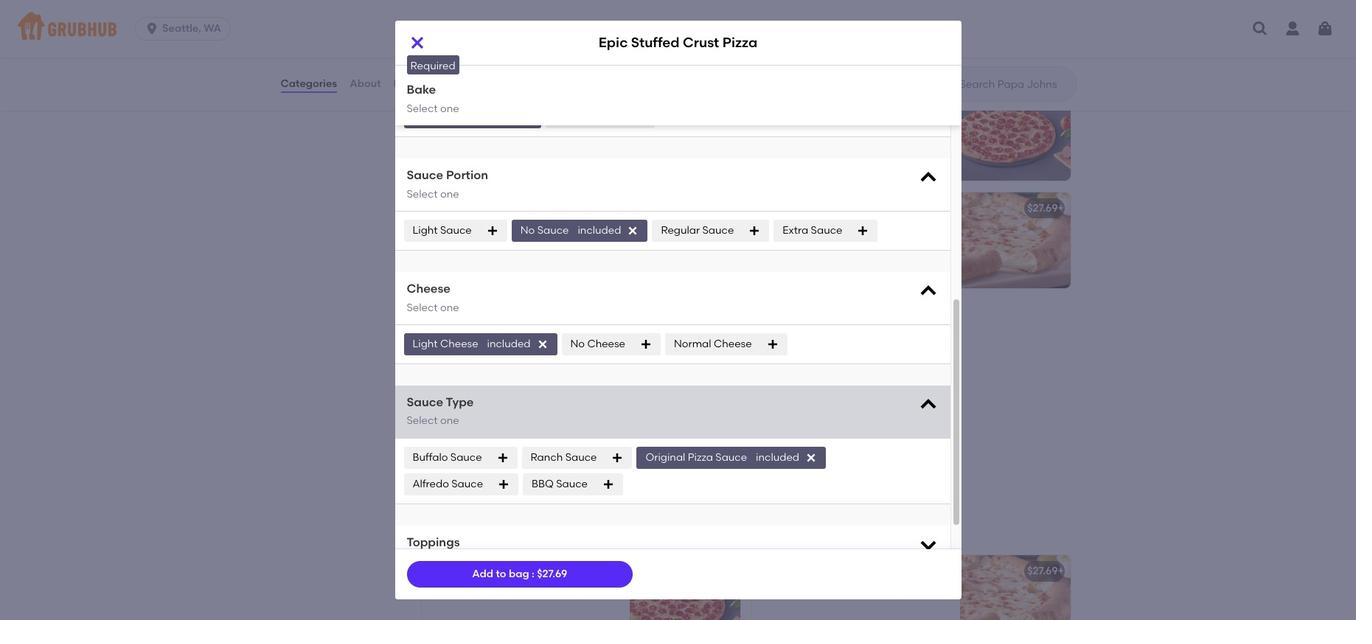 Task type: describe. For each thing, give the bounding box(es) containing it.
well done
[[413, 111, 463, 123]]

seattle, wa button
[[135, 17, 237, 41]]

extra
[[783, 224, 808, 237]]

1 vertical spatial epic stuffed crust pizza image
[[631, 396, 741, 492]]

included for light cheese
[[487, 337, 531, 350]]

buffalo sauce
[[413, 451, 482, 463]]

buffalo
[[413, 451, 448, 463]]

cheese select one
[[407, 282, 459, 314]]

normal cheese
[[674, 337, 752, 350]]

seattle,
[[162, 22, 201, 35]]

ordered
[[445, 372, 485, 384]]

svg image inside main navigation 'navigation'
[[1251, 20, 1269, 38]]

cheese for no
[[587, 337, 625, 350]]

1 shaq-a-roni pizza from the top
[[430, 202, 523, 215]]

a- for middle shaq-a-roni pizza image
[[461, 202, 472, 215]]

1 bake from the top
[[407, 55, 436, 69]]

grubhub
[[503, 372, 547, 384]]

sauce for extra sauce
[[811, 224, 842, 237]]

cheese inside cheese select one
[[407, 282, 451, 296]]

light cheese
[[413, 337, 478, 350]]

reviews
[[393, 77, 435, 90]]

best
[[418, 351, 453, 369]]

2 select from the top
[[407, 102, 438, 115]]

a- for the bottommost shaq-a-roni pizza image
[[461, 565, 472, 578]]

super hawaiian pizza button
[[421, 85, 740, 181]]

the works pizza image
[[960, 0, 1070, 73]]

add
[[472, 568, 493, 580]]

1 vertical spatial shaq-a-roni pizza image
[[629, 192, 740, 288]]

1 vertical spatial epic stuffed crust pizza
[[761, 202, 881, 215]]

1 vertical spatial epic
[[761, 202, 783, 215]]

sauce inside sauce type select one
[[407, 395, 443, 409]]

:
[[532, 568, 534, 580]]

1 vertical spatial $19.29
[[698, 202, 727, 215]]

bag
[[509, 568, 529, 580]]

required
[[410, 60, 456, 72]]

pizza inside "button"
[[513, 94, 540, 107]]

featured
[[418, 521, 489, 539]]

1 select from the top
[[407, 74, 438, 87]]

best sellers most ordered on grubhub
[[418, 351, 547, 384]]

2 $27.69 + from the top
[[1027, 565, 1064, 578]]

no sauce
[[520, 224, 569, 237]]

selection
[[493, 521, 565, 539]]

1 $27.69 + from the top
[[1027, 202, 1064, 215]]

2 horizontal spatial crust
[[824, 202, 852, 215]]

no for sauce portion
[[520, 224, 535, 237]]

super hawaiian pizza
[[430, 94, 540, 107]]

wa
[[204, 22, 221, 35]]

about button
[[349, 58, 382, 111]]

portion
[[446, 168, 488, 182]]

sauce for buffalo sauce
[[450, 451, 482, 463]]

1 vertical spatial stuffed
[[785, 202, 822, 215]]

well
[[413, 111, 434, 123]]

1 horizontal spatial $19.29
[[1028, 94, 1058, 107]]

1 horizontal spatial $19.29 +
[[1028, 94, 1064, 107]]

original
[[646, 451, 685, 463]]

1 bake select one from the top
[[407, 55, 459, 87]]

svg image inside seattle, wa button
[[145, 21, 159, 36]]

light for select
[[413, 337, 438, 350]]

0 vertical spatial epic stuffed crust pizza image
[[960, 192, 1070, 288]]

regular sauce
[[661, 224, 734, 237]]

no cheese
[[570, 337, 625, 350]]

sauce for alfredo sauce
[[451, 477, 483, 490]]

to
[[496, 568, 506, 580]]

sauce inside sauce portion select one
[[407, 168, 443, 182]]

main navigation navigation
[[0, 0, 1356, 58]]

sauce for bbq sauce
[[556, 477, 588, 490]]

sauce for regular sauce
[[702, 224, 734, 237]]

toppings
[[407, 535, 460, 549]]

ranch
[[531, 451, 563, 463]]

light sauce
[[413, 224, 472, 237]]

sauce type select one
[[407, 395, 474, 427]]

1 horizontal spatial epic stuffed crust pizza
[[599, 34, 757, 51]]

included for no sauce
[[578, 224, 621, 237]]

sauce for light sauce
[[440, 224, 472, 237]]

0 vertical spatial shaq-a-roni pizza image
[[960, 85, 1070, 181]]

bbq sauce
[[532, 477, 588, 490]]



Task type: locate. For each thing, give the bounding box(es) containing it.
light
[[413, 224, 438, 237], [413, 337, 438, 350]]

2 one from the top
[[440, 102, 459, 115]]

$19.29 up the regular sauce
[[698, 202, 727, 215]]

2 vertical spatial epic
[[429, 409, 451, 421]]

add to bag : $27.69
[[472, 568, 567, 580]]

1 vertical spatial roni
[[472, 565, 495, 578]]

epic up extra
[[761, 202, 783, 215]]

super hawaiian pizza image
[[629, 85, 740, 181]]

1 shaq- from the top
[[430, 202, 461, 215]]

1 vertical spatial light
[[413, 337, 438, 350]]

0 vertical spatial no
[[520, 224, 535, 237]]

select
[[407, 74, 438, 87], [407, 102, 438, 115], [407, 188, 438, 200], [407, 301, 438, 314], [407, 415, 438, 427]]

0 vertical spatial stuffed
[[631, 34, 680, 51]]

one up super
[[440, 74, 459, 87]]

$27.69
[[1027, 202, 1058, 215], [1027, 565, 1058, 578], [537, 568, 567, 580]]

0 vertical spatial bake
[[407, 55, 436, 69]]

1 vertical spatial $27.69 +
[[1027, 565, 1064, 578]]

0 vertical spatial shaq-
[[430, 202, 461, 215]]

4 select from the top
[[407, 301, 438, 314]]

bake select one
[[407, 55, 459, 87], [407, 83, 459, 115]]

select down required
[[407, 74, 438, 87]]

ranch sauce
[[531, 451, 597, 463]]

bbq
[[532, 477, 554, 490]]

1 vertical spatial shaq-
[[430, 565, 461, 578]]

2 light from the top
[[413, 337, 438, 350]]

$19.29 +
[[1028, 94, 1064, 107], [698, 202, 734, 215]]

0 horizontal spatial $19.29 +
[[698, 202, 734, 215]]

2 horizontal spatial stuffed
[[785, 202, 822, 215]]

super
[[430, 94, 460, 107]]

crust inside epic stuffed crust pizza button
[[493, 409, 520, 421]]

roni down the portion
[[472, 202, 495, 215]]

1 horizontal spatial epic
[[599, 34, 628, 51]]

1 vertical spatial a-
[[461, 565, 472, 578]]

cheese
[[407, 282, 451, 296], [440, 337, 478, 350], [587, 337, 625, 350], [714, 337, 752, 350]]

stuffed
[[631, 34, 680, 51], [785, 202, 822, 215], [453, 409, 490, 421]]

on
[[487, 372, 500, 384]]

1 roni from the top
[[472, 202, 495, 215]]

shaq-a-roni pizza image
[[960, 85, 1070, 181], [629, 192, 740, 288], [629, 555, 740, 620]]

shaq-a-roni pizza down featured selection
[[430, 565, 523, 578]]

original pizza sauce
[[646, 451, 747, 463]]

5 one from the top
[[440, 415, 459, 427]]

no
[[520, 224, 535, 237], [570, 337, 585, 350]]

select up light cheese
[[407, 301, 438, 314]]

0 vertical spatial a-
[[461, 202, 472, 215]]

+
[[1058, 94, 1064, 107], [727, 202, 734, 215], [1058, 202, 1064, 215], [1058, 565, 1064, 578]]

$27.69 +
[[1027, 202, 1064, 215], [1027, 565, 1064, 578]]

2 shaq-a-roni pizza from the top
[[430, 565, 523, 578]]

2 vertical spatial shaq-a-roni pizza image
[[629, 555, 740, 620]]

one up light cheese
[[440, 301, 459, 314]]

select up 'buffalo' at the bottom
[[407, 415, 438, 427]]

$19.29 + up the regular sauce
[[698, 202, 734, 215]]

stuffed inside button
[[453, 409, 490, 421]]

pizza
[[722, 34, 757, 51], [513, 94, 540, 107], [497, 202, 523, 215], [854, 202, 881, 215], [522, 409, 549, 421], [688, 451, 713, 463], [497, 565, 523, 578]]

epic
[[599, 34, 628, 51], [761, 202, 783, 215], [429, 409, 451, 421]]

included
[[472, 111, 515, 123], [578, 224, 621, 237], [487, 337, 531, 350], [756, 451, 799, 463]]

hawaiian
[[462, 94, 511, 107]]

1 vertical spatial crust
[[824, 202, 852, 215]]

1 vertical spatial no
[[570, 337, 585, 350]]

1 horizontal spatial no
[[570, 337, 585, 350]]

no for cheese
[[570, 337, 585, 350]]

most
[[418, 372, 443, 384]]

one down type
[[440, 415, 459, 427]]

a- inside the shaq-a-roni pizza button
[[461, 565, 472, 578]]

shaq- down toppings
[[430, 565, 461, 578]]

type
[[446, 395, 474, 409]]

0 horizontal spatial epic
[[429, 409, 451, 421]]

a- left to
[[461, 565, 472, 578]]

2 vertical spatial epic stuffed crust pizza
[[429, 409, 549, 421]]

cheese for light
[[440, 337, 478, 350]]

categories button
[[280, 58, 338, 111]]

normal
[[674, 337, 711, 350]]

bake
[[407, 55, 436, 69], [407, 83, 436, 97]]

1 horizontal spatial crust
[[683, 34, 719, 51]]

alfredo sauce
[[413, 477, 483, 490]]

a- down sauce portion select one
[[461, 202, 472, 215]]

2 vertical spatial crust
[[493, 409, 520, 421]]

sellers
[[456, 351, 508, 369]]

one
[[440, 74, 459, 87], [440, 102, 459, 115], [440, 188, 459, 200], [440, 301, 459, 314], [440, 415, 459, 427]]

0 vertical spatial $27.69 +
[[1027, 202, 1064, 215]]

epic down most
[[429, 409, 451, 421]]

1 horizontal spatial stuffed
[[631, 34, 680, 51]]

0 vertical spatial crust
[[683, 34, 719, 51]]

select down reviews
[[407, 102, 438, 115]]

svg image
[[1316, 20, 1334, 38], [145, 21, 159, 36], [521, 111, 533, 123], [918, 168, 938, 188], [486, 225, 498, 237], [627, 225, 639, 237], [857, 225, 869, 237], [918, 281, 938, 302], [640, 338, 652, 350], [767, 338, 778, 350], [612, 452, 623, 464], [498, 478, 510, 490], [602, 478, 614, 490], [918, 534, 938, 555]]

epic left the meats pizza image at the top of page
[[599, 34, 628, 51]]

roni left to
[[472, 565, 495, 578]]

$19.29 + down search papa johns search box
[[1028, 94, 1064, 107]]

sauce portion select one
[[407, 168, 488, 200]]

shaq-a-roni pizza down the portion
[[430, 202, 523, 215]]

one inside sauce type select one
[[440, 415, 459, 427]]

1 vertical spatial $19.29 +
[[698, 202, 734, 215]]

2 bake from the top
[[407, 83, 436, 97]]

featured selection
[[418, 521, 565, 539]]

Search Papa Johns search field
[[958, 77, 1071, 91]]

0 vertical spatial $19.29 +
[[1028, 94, 1064, 107]]

sauce for no sauce
[[537, 224, 569, 237]]

0 horizontal spatial no
[[520, 224, 535, 237]]

cheese for normal
[[714, 337, 752, 350]]

0 horizontal spatial crust
[[493, 409, 520, 421]]

roni
[[472, 202, 495, 215], [472, 565, 495, 578]]

2 vertical spatial epic stuffed crust pizza image
[[960, 555, 1070, 620]]

2 horizontal spatial epic stuffed crust pizza
[[761, 202, 881, 215]]

epic inside epic stuffed crust pizza button
[[429, 409, 451, 421]]

epic stuffed crust pizza button
[[420, 396, 741, 492]]

1 one from the top
[[440, 74, 459, 87]]

crust
[[683, 34, 719, 51], [824, 202, 852, 215], [493, 409, 520, 421]]

sauce for ranch sauce
[[565, 451, 597, 463]]

select inside sauce type select one
[[407, 415, 438, 427]]

2 shaq- from the top
[[430, 565, 461, 578]]

shaq-a-roni pizza button
[[421, 555, 740, 620]]

1 light from the top
[[413, 224, 438, 237]]

0 horizontal spatial stuffed
[[453, 409, 490, 421]]

2 vertical spatial stuffed
[[453, 409, 490, 421]]

bake down required
[[407, 83, 436, 97]]

roni inside button
[[472, 565, 495, 578]]

0 vertical spatial epic stuffed crust pizza
[[599, 34, 757, 51]]

0 horizontal spatial $19.29
[[698, 202, 727, 215]]

2 roni from the top
[[472, 565, 495, 578]]

shaq-
[[430, 202, 461, 215], [430, 565, 461, 578]]

alfredo
[[413, 477, 449, 490]]

svg image
[[1251, 20, 1269, 38], [408, 34, 426, 52], [749, 225, 760, 237], [536, 338, 548, 350], [918, 394, 938, 415], [497, 452, 508, 464], [805, 452, 817, 464]]

1 vertical spatial shaq-a-roni pizza
[[430, 565, 523, 578]]

the meats pizza image
[[629, 0, 740, 73]]

extra sauce
[[783, 224, 842, 237]]

light down sauce portion select one
[[413, 224, 438, 237]]

1 vertical spatial bake
[[407, 83, 436, 97]]

4 one from the top
[[440, 301, 459, 314]]

2 bake select one from the top
[[407, 83, 459, 115]]

a-
[[461, 202, 472, 215], [461, 565, 472, 578]]

0 vertical spatial epic
[[599, 34, 628, 51]]

3 select from the top
[[407, 188, 438, 200]]

included for original pizza sauce
[[756, 451, 799, 463]]

one inside sauce portion select one
[[440, 188, 459, 200]]

$19.29
[[1028, 94, 1058, 107], [698, 202, 727, 215]]

one down the portion
[[440, 188, 459, 200]]

included for well done
[[472, 111, 515, 123]]

2 horizontal spatial epic
[[761, 202, 783, 215]]

epic stuffed crust pizza
[[599, 34, 757, 51], [761, 202, 881, 215], [429, 409, 549, 421]]

shaq-a-roni pizza
[[430, 202, 523, 215], [430, 565, 523, 578]]

one inside cheese select one
[[440, 301, 459, 314]]

0 vertical spatial $19.29
[[1028, 94, 1058, 107]]

bake up reviews
[[407, 55, 436, 69]]

$19.29 down search papa johns search box
[[1028, 94, 1058, 107]]

regular
[[661, 224, 700, 237]]

0 vertical spatial roni
[[472, 202, 495, 215]]

shaq- up light sauce
[[430, 202, 461, 215]]

epic stuffed crust pizza image
[[960, 192, 1070, 288], [631, 396, 741, 492], [960, 555, 1070, 620]]

shaq-a-roni pizza inside button
[[430, 565, 523, 578]]

0 vertical spatial light
[[413, 224, 438, 237]]

1 a- from the top
[[461, 202, 472, 215]]

2 a- from the top
[[461, 565, 472, 578]]

5 select from the top
[[407, 415, 438, 427]]

light up best on the left bottom
[[413, 337, 438, 350]]

select up light sauce
[[407, 188, 438, 200]]

epic stuffed crust pizza inside button
[[429, 409, 549, 421]]

0 horizontal spatial epic stuffed crust pizza
[[429, 409, 549, 421]]

3 one from the top
[[440, 188, 459, 200]]

categories
[[281, 77, 337, 90]]

sauce
[[407, 168, 443, 182], [440, 224, 472, 237], [537, 224, 569, 237], [702, 224, 734, 237], [811, 224, 842, 237], [407, 395, 443, 409], [450, 451, 482, 463], [565, 451, 597, 463], [715, 451, 747, 463], [451, 477, 483, 490], [556, 477, 588, 490]]

select inside cheese select one
[[407, 301, 438, 314]]

one right the well on the left
[[440, 102, 459, 115]]

seattle, wa
[[162, 22, 221, 35]]

shaq- inside button
[[430, 565, 461, 578]]

select inside sauce portion select one
[[407, 188, 438, 200]]

light for portion
[[413, 224, 438, 237]]

done
[[436, 111, 463, 123]]

about
[[350, 77, 381, 90]]

reviews button
[[393, 58, 435, 111]]

0 vertical spatial shaq-a-roni pizza
[[430, 202, 523, 215]]



Task type: vqa. For each thing, say whether or not it's contained in the screenshot.
Portion
yes



